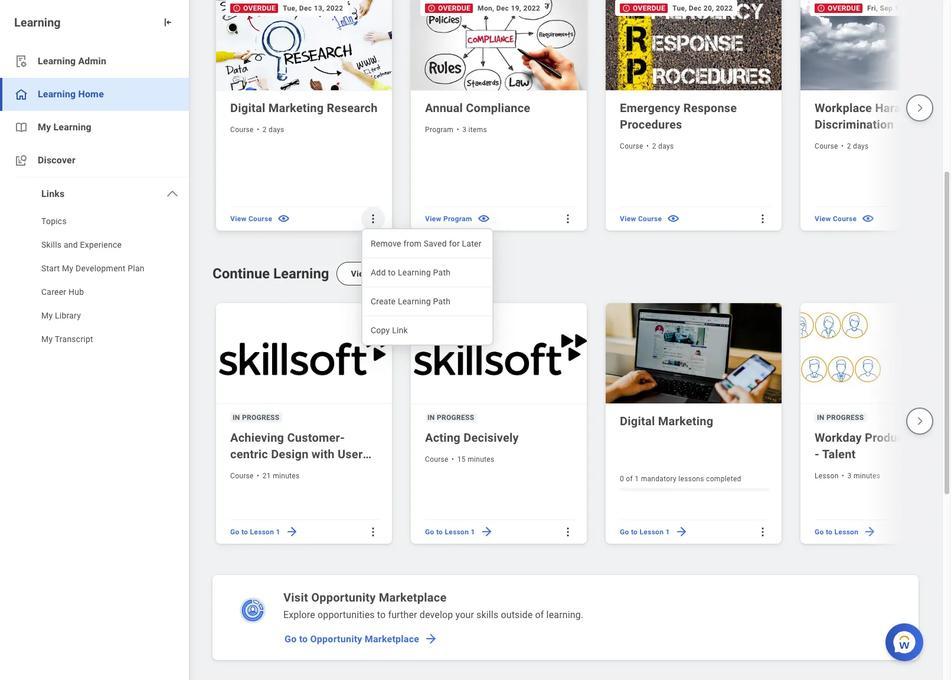 Task type: vqa. For each thing, say whether or not it's contained in the screenshot.
top 3
yes



Task type: describe. For each thing, give the bounding box(es) containing it.
exclamation circle image for workplace harassment & discrimination
[[817, 4, 826, 13]]

and
[[64, 240, 78, 250]]

acting decisively link
[[425, 430, 575, 446]]

my transcript link
[[0, 329, 189, 353]]

visible image
[[277, 212, 291, 226]]

in for acting decisively
[[428, 414, 435, 422]]

3 for 3 items
[[462, 126, 467, 134]]

2 days for emergency
[[652, 142, 674, 151]]

further
[[388, 610, 417, 621]]

learning.
[[547, 610, 584, 621]]

centric
[[230, 448, 268, 462]]

digital marketing research image
[[216, 0, 394, 91]]

procedures
[[620, 117, 682, 132]]

in for achieving customer- centric design with user personas
[[233, 414, 240, 422]]

0 vertical spatial program
[[425, 126, 454, 134]]

explore
[[283, 610, 315, 621]]

development
[[76, 264, 126, 273]]

decisively
[[464, 431, 519, 445]]

overdue for annual
[[438, 4, 471, 13]]

view for digital marketing research
[[230, 215, 247, 223]]

start my development plan link
[[0, 258, 189, 282]]

tue, for response
[[673, 4, 687, 12]]

21 minutes
[[263, 472, 300, 481]]

2023
[[907, 4, 924, 12]]

of inside visit opportunity marketplace explore opportunities to further develop your skills outside of learning.
[[535, 610, 544, 621]]

chevron right image for marketing
[[915, 416, 925, 427]]

annual compliance image
[[411, 0, 589, 91]]

2022 for marketing
[[326, 4, 343, 12]]

digital for digital marketing research
[[230, 101, 265, 115]]

acting decisively
[[425, 431, 519, 445]]

your
[[456, 610, 474, 621]]

visible image for compliance
[[477, 212, 491, 226]]

view more
[[351, 269, 392, 279]]

skills
[[477, 610, 499, 621]]

list containing learning admin
[[0, 45, 189, 353]]

3 items
[[462, 126, 487, 134]]

my for my transcript
[[41, 335, 53, 344]]

overvie
[[911, 431, 951, 445]]

mandatory
[[641, 475, 677, 484]]

tue, for marketing
[[283, 4, 297, 12]]

exclamation circle image for annual compliance
[[428, 4, 436, 13]]

link
[[392, 326, 408, 335]]

workplace harassment & discrimination image
[[801, 0, 951, 91]]

minutes for decisively
[[468, 456, 495, 464]]

lesson for acting decisively image
[[445, 528, 469, 537]]

my learning link
[[0, 111, 189, 144]]

mon,
[[478, 4, 494, 12]]

workplace harassment & discrimination link
[[815, 100, 951, 133]]

emergency response procedures link
[[620, 100, 770, 133]]

list containing digital marketing research
[[213, 0, 951, 234]]

0
[[620, 475, 624, 484]]

annual compliance
[[425, 101, 531, 115]]

book open image
[[14, 120, 28, 135]]

view for annual compliance
[[425, 215, 442, 223]]

digital marketing research
[[230, 101, 378, 115]]

my learning
[[38, 122, 91, 133]]

go for acting decisively image
[[425, 528, 434, 537]]

later
[[462, 239, 482, 249]]

opportunity inside visit opportunity marketplace explore opportunities to further develop your skills outside of learning.
[[311, 591, 376, 605]]

compliance
[[466, 101, 531, 115]]

visit
[[283, 591, 308, 605]]

add
[[371, 268, 386, 278]]

learning up report parameter icon
[[14, 15, 61, 30]]

response
[[684, 101, 737, 115]]

my for my library
[[41, 311, 53, 321]]

research
[[327, 101, 378, 115]]

items
[[469, 126, 487, 134]]

progress for acting
[[437, 414, 474, 422]]

chevron up image
[[165, 187, 180, 201]]

digital marketing research link
[[230, 100, 380, 116]]

workday product overvie
[[815, 431, 951, 462]]

related actions vertical image for acting decisively
[[562, 527, 574, 538]]

links
[[41, 188, 65, 200]]

2022 for response
[[716, 4, 733, 12]]

digital for digital marketing
[[620, 414, 655, 429]]

remove from saved for later button
[[363, 230, 493, 258]]

go to lesson 1 for acting decisively
[[425, 528, 475, 537]]

links button
[[0, 178, 189, 211]]

days for emergency
[[659, 142, 674, 151]]

1 vertical spatial marketplace
[[365, 634, 419, 645]]

overdue for digital
[[243, 4, 276, 13]]

saved
[[424, 239, 447, 249]]

copy link button
[[363, 317, 493, 345]]

2 for digital
[[263, 126, 267, 134]]

path inside button
[[433, 297, 451, 306]]

library
[[55, 311, 81, 321]]

copy
[[371, 326, 390, 335]]

start my development plan
[[41, 264, 145, 273]]

product
[[865, 431, 908, 445]]

list containing remove from saved for later
[[363, 230, 493, 345]]

dec for compliance
[[496, 4, 509, 12]]

to inside visit opportunity marketplace explore opportunities to further develop your skills outside of learning.
[[377, 610, 386, 621]]

user
[[338, 448, 363, 462]]

3 visible image from the left
[[862, 212, 875, 226]]

tue, dec 13, 2022
[[283, 4, 343, 12]]

my inside start my development plan link
[[62, 264, 73, 273]]

21
[[263, 472, 271, 481]]

1 vertical spatial opportunity
[[310, 634, 362, 645]]

2 days for workplace
[[847, 142, 869, 151]]

for
[[449, 239, 460, 249]]

acting
[[425, 431, 461, 445]]

skills and experience
[[41, 240, 122, 250]]

opportunities
[[318, 610, 375, 621]]

mon, dec 19, 2022
[[478, 4, 540, 12]]

15 minutes
[[458, 456, 495, 464]]

workplace harassment & discrimination
[[815, 101, 951, 132]]

learning admin link
[[0, 45, 189, 78]]

related actions vertical image for emergency response procedures
[[757, 213, 769, 225]]

learning home link
[[0, 78, 189, 111]]

personas
[[230, 464, 281, 478]]

19,
[[511, 4, 522, 12]]

emergency
[[620, 101, 681, 115]]

13,
[[314, 4, 324, 12]]

career hub link
[[0, 282, 189, 305]]

acting decisively image
[[411, 304, 589, 404]]

view course for digital marketing research
[[230, 215, 272, 223]]

achieving customer- centric design with user personas link
[[230, 430, 380, 478]]

2 days for digital
[[263, 126, 284, 134]]

lesson for achieving customer-centric design with user personas image
[[250, 528, 274, 537]]

hub
[[69, 288, 84, 297]]

start
[[41, 264, 60, 273]]

go for achieving customer-centric design with user personas image
[[230, 528, 240, 537]]

learning home
[[38, 89, 104, 100]]

1 vertical spatial program
[[443, 215, 472, 223]]

2022 for compliance
[[523, 4, 540, 12]]

related actions vertical image for digital marketing
[[757, 527, 769, 538]]

digital marketing image
[[606, 304, 784, 404]]

learning inside button
[[398, 268, 431, 278]]



Task type: locate. For each thing, give the bounding box(es) containing it.
1 in progress from the left
[[233, 414, 280, 422]]

1 horizontal spatial go to lesson 1
[[425, 528, 475, 537]]

2 days down procedures
[[652, 142, 674, 151]]

go to opportunity marketplace link
[[280, 628, 441, 651]]

of right 'outside'
[[535, 610, 544, 621]]

my right book open icon
[[38, 122, 51, 133]]

create learning path
[[371, 297, 451, 306]]

marketing
[[269, 101, 324, 115], [658, 414, 714, 429]]

in up workday
[[817, 414, 825, 422]]

2 dec from the left
[[496, 4, 509, 12]]

in progress for acting
[[428, 414, 474, 422]]

0 horizontal spatial 2
[[263, 126, 267, 134]]

learning up my learning
[[38, 89, 76, 100]]

1 horizontal spatial exclamation circle image
[[817, 4, 826, 13]]

progress up the acting
[[437, 414, 474, 422]]

learning down visible icon
[[273, 266, 329, 282]]

1 horizontal spatial digital
[[620, 414, 655, 429]]

view for emergency response procedures
[[620, 215, 636, 223]]

0 horizontal spatial in
[[233, 414, 240, 422]]

2 in progress from the left
[[428, 414, 474, 422]]

chevron right image left &
[[915, 103, 925, 113]]

my inside my library 'link'
[[41, 311, 53, 321]]

discrimination
[[815, 117, 894, 132]]

1 horizontal spatial exclamation circle image
[[622, 4, 631, 13]]

1 for achieving customer-centric design with user personas image
[[276, 528, 280, 537]]

arrow right image
[[675, 526, 688, 539]]

0 vertical spatial of
[[626, 475, 633, 484]]

2 horizontal spatial 2
[[847, 142, 851, 151]]

report parameter image
[[14, 54, 28, 69]]

1 progress from the left
[[242, 414, 280, 422]]

tue, left 13,
[[283, 4, 297, 12]]

my
[[38, 122, 51, 133], [62, 264, 73, 273], [41, 311, 53, 321], [41, 335, 53, 344]]

in progress up workday
[[817, 414, 864, 422]]

learning inside button
[[398, 297, 431, 306]]

view inside view more button
[[351, 269, 370, 279]]

plan
[[128, 264, 145, 273]]

discover link
[[0, 144, 189, 177]]

1 related actions vertical image from the left
[[367, 527, 379, 538]]

1 horizontal spatial dec
[[496, 4, 509, 12]]

view program
[[425, 215, 472, 223]]

2 for emergency
[[652, 142, 657, 151]]

3 overdue from the left
[[633, 4, 666, 13]]

opportunity up opportunities
[[311, 591, 376, 605]]

marketing left research
[[269, 101, 324, 115]]

my right start
[[62, 264, 73, 273]]

related actions vertical image for achieving customer- centric design with user personas
[[367, 527, 379, 538]]

arrow right image
[[285, 526, 299, 539], [480, 526, 494, 539], [864, 526, 877, 539], [424, 632, 438, 647]]

0 vertical spatial opportunity
[[311, 591, 376, 605]]

2 horizontal spatial dec
[[689, 4, 702, 12]]

outside
[[501, 610, 533, 621]]

discover
[[38, 155, 76, 166]]

1 horizontal spatial view course
[[620, 215, 662, 223]]

in up achieving
[[233, 414, 240, 422]]

add to learning path button
[[363, 259, 493, 287]]

exclamation circle image
[[428, 4, 436, 13], [817, 4, 826, 13]]

sep
[[880, 4, 893, 12]]

exclamation circle image for digital marketing research
[[233, 4, 241, 13]]

2 2022 from the left
[[523, 4, 540, 12]]

1 vertical spatial digital
[[620, 414, 655, 429]]

view course for emergency response procedures
[[620, 215, 662, 223]]

overdue
[[243, 4, 276, 13], [438, 4, 471, 13], [633, 4, 666, 13], [828, 4, 860, 13]]

my left transcript
[[41, 335, 53, 344]]

1 exclamation circle image from the left
[[233, 4, 241, 13]]

list containing topics
[[0, 211, 189, 353]]

my for my learning
[[38, 122, 51, 133]]

minutes down workday product overvie
[[854, 472, 881, 481]]

2022 right 13,
[[326, 4, 343, 12]]

2 horizontal spatial view course
[[815, 215, 857, 223]]

2 exclamation circle image from the left
[[622, 4, 631, 13]]

learning admin
[[38, 56, 106, 67]]

1 horizontal spatial 2
[[652, 142, 657, 151]]

15
[[458, 456, 466, 464]]

0 horizontal spatial minutes
[[273, 472, 300, 481]]

minutes for product
[[854, 472, 881, 481]]

2 days down discrimination
[[847, 142, 869, 151]]

chevron right image
[[915, 103, 925, 113], [915, 416, 925, 427]]

2 down discrimination
[[847, 142, 851, 151]]

emergency response procedures
[[620, 101, 737, 132]]

0 vertical spatial path
[[433, 268, 451, 278]]

learning left admin
[[38, 56, 76, 67]]

view more button
[[336, 262, 407, 286]]

visible image
[[477, 212, 491, 226], [667, 212, 680, 226], [862, 212, 875, 226]]

1 for digital marketing 'image'
[[666, 528, 670, 537]]

1 vertical spatial chevron right image
[[915, 416, 925, 427]]

1 go to lesson 1 from the left
[[230, 528, 280, 537]]

0 vertical spatial 3
[[462, 126, 467, 134]]

2 horizontal spatial days
[[853, 142, 869, 151]]

2 overdue from the left
[[438, 4, 471, 13]]

experience
[[80, 240, 122, 250]]

days down digital marketing research
[[269, 126, 284, 134]]

fri,
[[868, 4, 878, 12]]

list containing digital marketing
[[213, 300, 951, 547]]

1 vertical spatial path
[[433, 297, 451, 306]]

0 horizontal spatial tue,
[[283, 4, 297, 12]]

1 horizontal spatial related actions vertical image
[[562, 527, 574, 538]]

marketing up the 0 of 1 mandatory lessons completed
[[658, 414, 714, 429]]

0 horizontal spatial in progress
[[233, 414, 280, 422]]

0 vertical spatial marketing
[[269, 101, 324, 115]]

2 horizontal spatial 2 days
[[847, 142, 869, 151]]

2022 right 20,
[[716, 4, 733, 12]]

chevron right image up overvie on the bottom
[[915, 416, 925, 427]]

1 horizontal spatial in
[[428, 414, 435, 422]]

days down procedures
[[659, 142, 674, 151]]

achieving customer-centric design with user personas image
[[216, 304, 394, 404]]

overdue left tue, dec 20, 2022
[[633, 4, 666, 13]]

minutes right 21
[[273, 472, 300, 481]]

1 horizontal spatial of
[[626, 475, 633, 484]]

marketplace down further
[[365, 634, 419, 645]]

0 of 1 mandatory lessons completed
[[620, 475, 742, 484]]

skills and experience link
[[0, 234, 189, 258]]

3 view course from the left
[[815, 215, 857, 223]]

1 horizontal spatial marketing
[[658, 414, 714, 429]]

2 related actions vertical image from the left
[[562, 527, 574, 538]]

career hub
[[41, 288, 84, 297]]

related actions vertical image
[[367, 527, 379, 538], [562, 527, 574, 538]]

progress up achieving
[[242, 414, 280, 422]]

3 progress from the left
[[827, 414, 864, 422]]

minutes right the 15
[[468, 456, 495, 464]]

path
[[433, 268, 451, 278], [433, 297, 451, 306]]

of right 0
[[626, 475, 633, 484]]

1 in from the left
[[233, 414, 240, 422]]

with
[[312, 448, 335, 462]]

0 horizontal spatial go to lesson 1
[[230, 528, 280, 537]]

program up for
[[443, 215, 472, 223]]

0 horizontal spatial 2022
[[326, 4, 343, 12]]

in up the acting
[[428, 414, 435, 422]]

2022 right 19,
[[523, 4, 540, 12]]

my library
[[41, 311, 81, 321]]

2 path from the top
[[433, 297, 451, 306]]

learning inside 'link'
[[53, 122, 91, 133]]

exclamation circle image for emergency response procedures
[[622, 4, 631, 13]]

lesson
[[815, 472, 839, 481], [250, 528, 274, 537], [445, 528, 469, 537], [640, 528, 664, 537], [835, 528, 859, 537]]

go to lesson 1 for achieving customer- centric design with user personas
[[230, 528, 280, 537]]

2 view course from the left
[[620, 215, 662, 223]]

1 2022 from the left
[[326, 4, 343, 12]]

0 horizontal spatial exclamation circle image
[[233, 4, 241, 13]]

1 exclamation circle image from the left
[[428, 4, 436, 13]]

0 horizontal spatial exclamation circle image
[[428, 4, 436, 13]]

learning down learning home
[[53, 122, 91, 133]]

1 visible image from the left
[[477, 212, 491, 226]]

dec left 19,
[[496, 4, 509, 12]]

go to lesson 1
[[230, 528, 280, 537], [425, 528, 475, 537], [620, 528, 670, 537]]

&
[[944, 101, 951, 115]]

develop
[[420, 610, 453, 621]]

1 horizontal spatial visible image
[[667, 212, 680, 226]]

customer-
[[287, 431, 345, 445]]

2 down procedures
[[652, 142, 657, 151]]

path down saved
[[433, 268, 451, 278]]

skills
[[41, 240, 62, 250]]

3 2022 from the left
[[716, 4, 733, 12]]

my transcript
[[41, 335, 93, 344]]

0 horizontal spatial of
[[535, 610, 544, 621]]

1 horizontal spatial in progress
[[428, 414, 474, 422]]

2 for workplace
[[847, 142, 851, 151]]

emergency response procedures image
[[606, 0, 784, 91]]

overdue for emergency
[[633, 4, 666, 13]]

1 horizontal spatial days
[[659, 142, 674, 151]]

path down 'add to learning path' button
[[433, 297, 451, 306]]

marketplace
[[379, 591, 447, 605], [365, 634, 419, 645]]

15,
[[895, 4, 905, 12]]

transformation import image
[[162, 17, 174, 28]]

tue, left 20,
[[673, 4, 687, 12]]

2 horizontal spatial minutes
[[854, 472, 881, 481]]

view course
[[230, 215, 272, 223], [620, 215, 662, 223], [815, 215, 857, 223]]

annual
[[425, 101, 463, 115]]

admin
[[78, 56, 106, 67]]

2 tue, from the left
[[673, 4, 687, 12]]

2 horizontal spatial in progress
[[817, 414, 864, 422]]

list
[[213, 0, 951, 234], [0, 45, 189, 353], [0, 211, 189, 353], [363, 230, 493, 345], [213, 300, 951, 547]]

exclamation circle image left mon,
[[428, 4, 436, 13]]

0 vertical spatial digital
[[230, 101, 265, 115]]

2 horizontal spatial in
[[817, 414, 825, 422]]

0 horizontal spatial marketing
[[269, 101, 324, 115]]

path inside button
[[433, 268, 451, 278]]

workday product overview - talent image
[[801, 304, 951, 404]]

0 horizontal spatial related actions vertical image
[[367, 527, 379, 538]]

from
[[404, 239, 422, 249]]

my left library on the left top of the page
[[41, 311, 53, 321]]

digital inside 'digital marketing research' link
[[230, 101, 265, 115]]

3 in progress from the left
[[817, 414, 864, 422]]

days
[[269, 126, 284, 134], [659, 142, 674, 151], [853, 142, 869, 151]]

progress
[[242, 414, 280, 422], [437, 414, 474, 422], [827, 414, 864, 422]]

2 horizontal spatial go to lesson 1
[[620, 528, 670, 537]]

0 horizontal spatial view course
[[230, 215, 272, 223]]

1 tue, from the left
[[283, 4, 297, 12]]

overdue left the fri,
[[828, 4, 860, 13]]

1 horizontal spatial minutes
[[468, 456, 495, 464]]

learning inside 'link'
[[38, 89, 76, 100]]

2 visible image from the left
[[667, 212, 680, 226]]

3 in from the left
[[817, 414, 825, 422]]

overdue for workplace
[[828, 4, 860, 13]]

2 horizontal spatial progress
[[827, 414, 864, 422]]

3 go to lesson 1 from the left
[[620, 528, 670, 537]]

overdue left tue, dec 13, 2022
[[243, 4, 276, 13]]

progress for achieving
[[242, 414, 280, 422]]

days down discrimination
[[853, 142, 869, 151]]

0 vertical spatial chevron right image
[[915, 103, 925, 113]]

related actions vertical image for annual compliance
[[562, 213, 574, 225]]

create learning path button
[[363, 288, 493, 316]]

days for workplace
[[853, 142, 869, 151]]

related actions vertical image
[[367, 213, 379, 225], [562, 213, 574, 225], [757, 213, 769, 225], [757, 527, 769, 538]]

days for digital
[[269, 126, 284, 134]]

1 horizontal spatial 2022
[[523, 4, 540, 12]]

topics link
[[0, 211, 189, 234]]

0 horizontal spatial 2 days
[[263, 126, 284, 134]]

dec left 20,
[[689, 4, 702, 12]]

remove from saved for later
[[371, 239, 482, 249]]

1 vertical spatial of
[[535, 610, 544, 621]]

progress up workday
[[827, 414, 864, 422]]

in progress up the acting
[[428, 414, 474, 422]]

3 dec from the left
[[689, 4, 702, 12]]

1 horizontal spatial progress
[[437, 414, 474, 422]]

workplace
[[815, 101, 872, 115]]

0 vertical spatial marketplace
[[379, 591, 447, 605]]

in progress for achieving
[[233, 414, 280, 422]]

my inside my transcript link
[[41, 335, 53, 344]]

in progress for workday
[[817, 414, 864, 422]]

1 overdue from the left
[[243, 4, 276, 13]]

tue, dec 20, 2022
[[673, 4, 733, 12]]

1 vertical spatial marketing
[[658, 414, 714, 429]]

marketing for digital marketing research
[[269, 101, 324, 115]]

1 chevron right image from the top
[[915, 103, 925, 113]]

dec for response
[[689, 4, 702, 12]]

1 path from the top
[[433, 268, 451, 278]]

2 down digital marketing research
[[263, 126, 267, 134]]

home image
[[14, 87, 28, 102]]

harassment
[[875, 101, 941, 115]]

to inside button
[[388, 268, 396, 278]]

opportunity
[[311, 591, 376, 605], [310, 634, 362, 645]]

2 go to lesson 1 from the left
[[425, 528, 475, 537]]

achieving
[[230, 431, 284, 445]]

progress for workday
[[827, 414, 864, 422]]

3 left "items"
[[462, 126, 467, 134]]

1 horizontal spatial 3
[[848, 472, 852, 481]]

2022
[[326, 4, 343, 12], [523, 4, 540, 12], [716, 4, 733, 12]]

arrow right image inside go to opportunity marketplace link
[[424, 632, 438, 647]]

in progress up achieving
[[233, 414, 280, 422]]

dec left 13,
[[299, 4, 312, 12]]

2 progress from the left
[[437, 414, 474, 422]]

1 horizontal spatial 2 days
[[652, 142, 674, 151]]

1 dec from the left
[[299, 4, 312, 12]]

marketplace up further
[[379, 591, 447, 605]]

go to opportunity marketplace
[[285, 634, 419, 645]]

workday
[[815, 431, 862, 445]]

create
[[371, 297, 396, 306]]

in for workday product overvie
[[817, 414, 825, 422]]

chevron right image for response
[[915, 103, 925, 113]]

0 horizontal spatial visible image
[[477, 212, 491, 226]]

fri, sep 15, 2023
[[868, 4, 924, 12]]

opportunity down opportunities
[[310, 634, 362, 645]]

2 exclamation circle image from the left
[[817, 4, 826, 13]]

exclamation circle image left the fri,
[[817, 4, 826, 13]]

1 horizontal spatial tue,
[[673, 4, 687, 12]]

marketing for digital marketing
[[658, 414, 714, 429]]

visible image for response
[[667, 212, 680, 226]]

lesson for digital marketing 'image'
[[640, 528, 664, 537]]

go for digital marketing 'image'
[[620, 528, 629, 537]]

career
[[41, 288, 66, 297]]

go to lesson
[[815, 528, 859, 537]]

0 horizontal spatial 3
[[462, 126, 467, 134]]

program down annual
[[425, 126, 454, 134]]

1 view course from the left
[[230, 215, 272, 223]]

design
[[271, 448, 309, 462]]

0 horizontal spatial dec
[[299, 4, 312, 12]]

add to learning path
[[371, 268, 451, 278]]

3 down workday
[[848, 472, 852, 481]]

dec for marketing
[[299, 4, 312, 12]]

3 minutes
[[848, 472, 881, 481]]

continue learning
[[213, 266, 329, 282]]

2 days
[[263, 126, 284, 134], [652, 142, 674, 151], [847, 142, 869, 151]]

achieving customer- centric design with user personas
[[230, 431, 363, 478]]

learning down the from
[[398, 268, 431, 278]]

0 horizontal spatial days
[[269, 126, 284, 134]]

1 for acting decisively image
[[471, 528, 475, 537]]

2 chevron right image from the top
[[915, 416, 925, 427]]

learning down add to learning path
[[398, 297, 431, 306]]

visit opportunity marketplace explore opportunities to further develop your skills outside of learning.
[[283, 591, 584, 621]]

0 horizontal spatial progress
[[242, 414, 280, 422]]

marketplace inside visit opportunity marketplace explore opportunities to further develop your skills outside of learning.
[[379, 591, 447, 605]]

0 horizontal spatial digital
[[230, 101, 265, 115]]

my library link
[[0, 305, 189, 329]]

overdue left mon,
[[438, 4, 471, 13]]

workday product overvie link
[[815, 430, 951, 463]]

2 horizontal spatial visible image
[[862, 212, 875, 226]]

exclamation circle image
[[233, 4, 241, 13], [622, 4, 631, 13]]

3 for 3 minutes
[[848, 472, 852, 481]]

in
[[233, 414, 240, 422], [428, 414, 435, 422], [817, 414, 825, 422]]

my inside my learning 'link'
[[38, 122, 51, 133]]

2 in from the left
[[428, 414, 435, 422]]

2 days down digital marketing research
[[263, 126, 284, 134]]

transcript
[[55, 335, 93, 344]]

2 horizontal spatial 2022
[[716, 4, 733, 12]]

1 vertical spatial 3
[[848, 472, 852, 481]]

4 overdue from the left
[[828, 4, 860, 13]]

3
[[462, 126, 467, 134], [848, 472, 852, 481]]

minutes for customer-
[[273, 472, 300, 481]]



